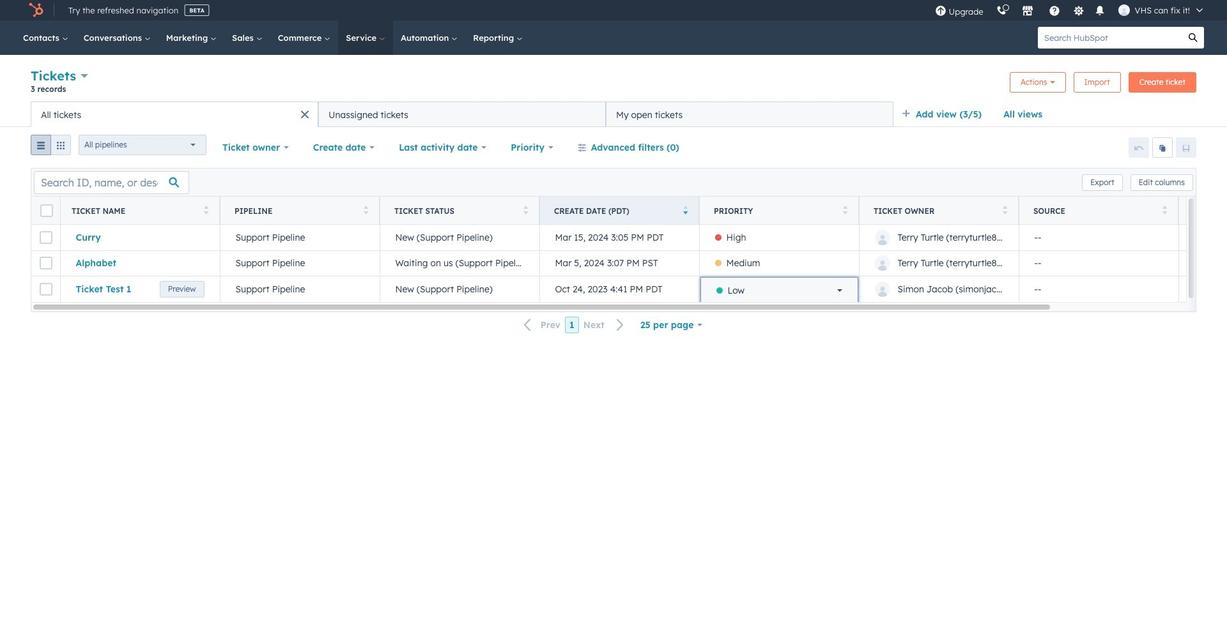 Task type: vqa. For each thing, say whether or not it's contained in the screenshot.
column header
no



Task type: locate. For each thing, give the bounding box(es) containing it.
5 press to sort. element from the left
[[1003, 206, 1008, 216]]

0 horizontal spatial press to sort. image
[[204, 206, 208, 215]]

Search ID, name, or description search field
[[34, 171, 189, 194]]

press to sort. image for 2nd "press to sort." element from right
[[1003, 206, 1008, 215]]

press to sort. image for 4th "press to sort." element from the left
[[843, 206, 848, 215]]

1 press to sort. image from the left
[[364, 206, 368, 215]]

press to sort. image for 2nd "press to sort." element from the left
[[364, 206, 368, 215]]

2 press to sort. image from the left
[[523, 206, 528, 215]]

4 press to sort. element from the left
[[843, 206, 848, 216]]

1 horizontal spatial press to sort. image
[[523, 206, 528, 215]]

press to sort. image
[[364, 206, 368, 215], [843, 206, 848, 215], [1003, 206, 1008, 215]]

2 horizontal spatial press to sort. image
[[1163, 206, 1168, 215]]

2 horizontal spatial press to sort. image
[[1003, 206, 1008, 215]]

group
[[31, 135, 71, 160]]

banner
[[31, 66, 1197, 102]]

press to sort. image for 4th "press to sort." element from the right
[[523, 206, 528, 215]]

2 press to sort. image from the left
[[843, 206, 848, 215]]

2 press to sort. element from the left
[[364, 206, 368, 216]]

3 press to sort. image from the left
[[1003, 206, 1008, 215]]

1 horizontal spatial press to sort. image
[[843, 206, 848, 215]]

menu
[[929, 0, 1212, 20]]

3 press to sort. image from the left
[[1163, 206, 1168, 215]]

3 press to sort. element from the left
[[523, 206, 528, 216]]

press to sort. element
[[204, 206, 208, 216], [364, 206, 368, 216], [523, 206, 528, 216], [843, 206, 848, 216], [1003, 206, 1008, 216], [1163, 206, 1168, 216]]

press to sort. image for 1st "press to sort." element from the right
[[1163, 206, 1168, 215]]

press to sort. image
[[204, 206, 208, 215], [523, 206, 528, 215], [1163, 206, 1168, 215]]

1 press to sort. image from the left
[[204, 206, 208, 215]]

jer mill image
[[1119, 4, 1130, 16]]

0 horizontal spatial press to sort. image
[[364, 206, 368, 215]]

marketplaces image
[[1022, 6, 1034, 17]]

1 press to sort. element from the left
[[204, 206, 208, 216]]



Task type: describe. For each thing, give the bounding box(es) containing it.
press to sort. image for first "press to sort." element
[[204, 206, 208, 215]]

6 press to sort. element from the left
[[1163, 206, 1168, 216]]

Search HubSpot search field
[[1038, 27, 1183, 49]]

descending sort. press to sort ascending. element
[[683, 206, 688, 216]]

descending sort. press to sort ascending. image
[[683, 206, 688, 215]]

pagination navigation
[[516, 317, 632, 334]]



